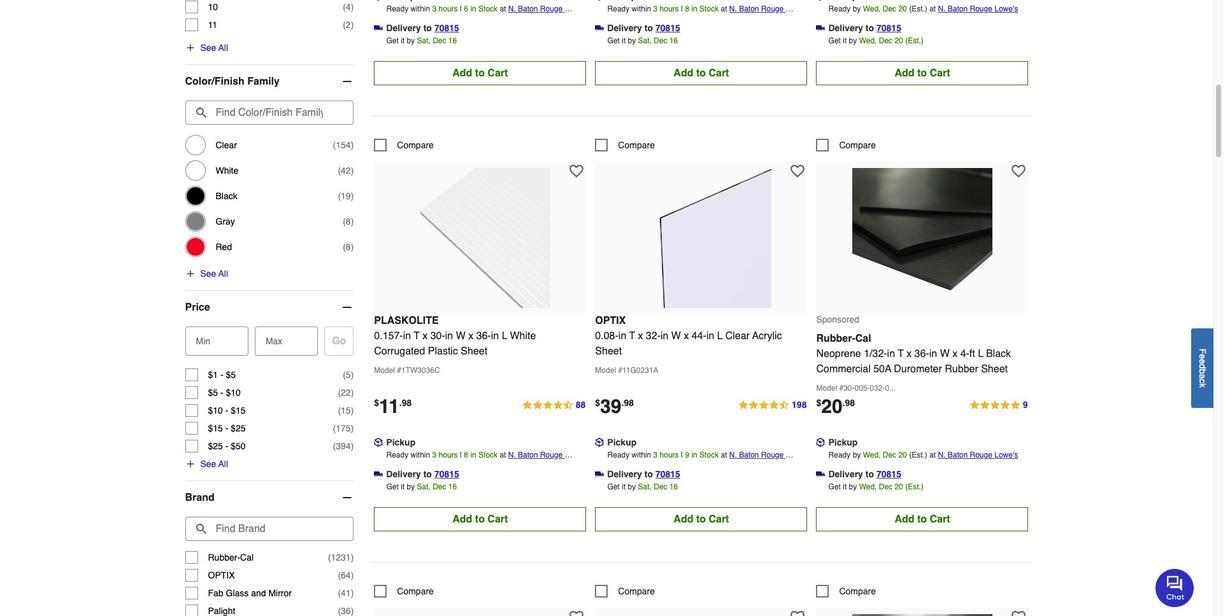 Task type: vqa. For each thing, say whether or not it's contained in the screenshot.


Task type: describe. For each thing, give the bounding box(es) containing it.
( for optix
[[338, 571, 341, 581]]

4-
[[960, 348, 969, 360]]

l for white
[[502, 330, 507, 342]]

clear inside 'optix 0.08-in t x 32-in w x 44-in l clear acrylic sheet'
[[725, 330, 750, 342]]

64
[[341, 571, 351, 581]]

# for sheet
[[618, 366, 622, 375]]

plaskolite
[[374, 315, 439, 327]]

032-
[[870, 384, 885, 393]]

compare for 1002540912 element
[[397, 586, 434, 597]]

t for sheet
[[629, 330, 635, 342]]

pickup for ready within 3 hours | 9 in stock at n. baton rouge lowe's
[[607, 437, 637, 448]]

neoprene
[[816, 348, 861, 360]]

70815 for ready within 3 hours | 8 in stock at n. baton rouge lowe's truck filled image
[[655, 23, 680, 33]]

sheet inside 'optix 0.08-in t x 32-in w x 44-in l clear acrylic sheet'
[[595, 346, 622, 357]]

88 button
[[522, 398, 586, 413]]

$ 20 .98
[[816, 395, 855, 418]]

( for palight
[[338, 606, 341, 617]]

( for $10 - $15
[[338, 406, 341, 416]]

color/finish family
[[185, 76, 280, 87]]

plaskolite 0.157-in t x 30-in w x 36-in l white corrugated plastic sheet
[[374, 315, 536, 357]]

1 plus image from the top
[[185, 43, 195, 53]]

2
[[346, 20, 351, 30]]

see for price
[[200, 459, 216, 469]]

n. inside ready within 3 hours | 6 in stock at n. baton rouge lowe's
[[508, 4, 516, 13]]

2 get it by wed, dec 20 (est.) from the top
[[828, 483, 924, 492]]

color/finish family button
[[185, 65, 354, 98]]

price
[[185, 302, 210, 313]]

white inside plaskolite 0.157-in t x 30-in w x 36-in l white corrugated plastic sheet
[[510, 330, 536, 342]]

1 horizontal spatial ready within 3 hours | 8 in stock at n. baton rouge lowe's
[[607, 4, 786, 26]]

| inside ready within 3 hours | 6 in stock at n. baton rouge lowe's
[[460, 4, 462, 13]]

36- inside plaskolite 0.157-in t x 30-in w x 36-in l white corrugated plastic sheet
[[476, 330, 491, 342]]

$ 11 .98
[[374, 395, 412, 418]]

30- inside plaskolite 0.157-in t x 30-in w x 36-in l white corrugated plastic sheet
[[430, 330, 445, 342]]

f e e d b a c k button
[[1191, 328, 1213, 408]]

plus image for color/finish family
[[185, 269, 195, 279]]

mirror
[[268, 588, 292, 599]]

min
[[196, 336, 210, 346]]

Find Brand text field
[[185, 517, 354, 541]]

$15 - $25
[[208, 424, 246, 434]]

70815 button for ready within 3 hours | 8 in stock at n. baton rouge lowe's's truck filled icon
[[434, 468, 459, 481]]

0 horizontal spatial $5
[[208, 388, 218, 398]]

see all for price
[[200, 459, 228, 469]]

model # 30-005-032-0...
[[816, 384, 896, 393]]

1 see all from the top
[[200, 43, 228, 53]]

15
[[341, 406, 351, 416]]

minus image for brand
[[341, 492, 354, 504]]

w for 36-
[[456, 330, 466, 342]]

ready inside ready within 3 hours | 9 in stock at n. baton rouge lowe's
[[607, 451, 630, 460]]

see all button for color/finish family
[[185, 267, 228, 280]]

( for $25 - $50
[[333, 441, 336, 452]]

70815 button for truck filled image for ready by wed, dec 20 (est.) at n. baton rouge lowe's
[[877, 21, 901, 34]]

1 vertical spatial 30-
[[843, 384, 855, 393]]

rubber- for rubber-cal neoprene 1/32-in t x 36-in w x 4-ft l black commercial 50a durometer rubber sheet
[[816, 333, 855, 344]]

compare for 5000041509 element at right
[[839, 586, 876, 597]]

( 154 )
[[333, 140, 354, 150]]

0 vertical spatial $5
[[226, 370, 236, 380]]

d
[[1198, 364, 1208, 369]]

) for $10 - $15
[[351, 406, 354, 416]]

go button
[[324, 327, 354, 356]]

( 15 )
[[338, 406, 354, 416]]

9 inside 5 stars image
[[1023, 400, 1028, 410]]

w inside the rubber-cal neoprene 1/32-in t x 36-in w x 4-ft l black commercial 50a durometer rubber sheet
[[940, 348, 950, 360]]

compare for 3140715 'element'
[[618, 140, 655, 150]]

corrugated
[[374, 346, 425, 357]]

0.08-
[[595, 330, 618, 342]]

1/32-
[[864, 348, 887, 360]]

rubber-cal
[[208, 553, 254, 563]]

f
[[1198, 349, 1208, 354]]

- for $1
[[220, 370, 223, 380]]

) for $1 - $5
[[351, 370, 354, 380]]

within inside ready within 3 hours | 6 in stock at n. baton rouge lowe's
[[411, 4, 430, 13]]

f e e d b a c k
[[1198, 349, 1208, 388]]

) for optix
[[351, 571, 354, 581]]

truck filled image for ready within 3 hours | 9 in stock at n. baton rouge lowe's
[[595, 470, 604, 479]]

color/finish
[[185, 76, 245, 87]]

$25 - $50
[[208, 441, 246, 452]]

go
[[332, 336, 346, 347]]

154
[[336, 140, 351, 150]]

39
[[600, 395, 621, 418]]

70815 for truck filled icon related to ready within 3 hours | 6 in stock at n. baton rouge lowe's
[[434, 23, 459, 33]]

see for color/finish family
[[200, 269, 216, 279]]

acrylic
[[752, 330, 782, 342]]

36- inside the rubber-cal neoprene 1/32-in t x 36-in w x 4-ft l black commercial 50a durometer rubber sheet
[[914, 348, 929, 360]]

( 42 )
[[338, 166, 354, 176]]

( for rubber-cal
[[328, 553, 331, 563]]

within inside ready within 3 hours | 9 in stock at n. baton rouge lowe's
[[632, 451, 651, 460]]

( 5 )
[[343, 370, 354, 380]]

truck filled image for ready within 3 hours | 8 in stock at n. baton rouge lowe's
[[595, 23, 604, 32]]

compare for 1002540906 element
[[618, 586, 655, 597]]

0...
[[885, 384, 896, 393]]

ready inside ready within 3 hours | 6 in stock at n. baton rouge lowe's
[[386, 4, 408, 13]]

( 64 )
[[338, 571, 354, 581]]

palight
[[208, 606, 235, 617]]

truck filled image for ready within 3 hours | 6 in stock at n. baton rouge lowe's
[[374, 23, 383, 32]]

a
[[1198, 374, 1208, 379]]

11g0231a
[[622, 366, 658, 375]]

70815 for ready within 3 hours | 8 in stock at n. baton rouge lowe's's truck filled icon
[[434, 469, 459, 479]]

005-
[[855, 384, 870, 393]]

) for $5 - $10
[[351, 388, 354, 398]]

model # 1tw3036c
[[374, 366, 440, 375]]

Find Color/Finish Family text field
[[185, 101, 354, 125]]

model # 11g0231a
[[595, 366, 658, 375]]

$5 - $10
[[208, 388, 241, 398]]

( for 11
[[343, 20, 346, 30]]

0 horizontal spatial $15
[[208, 424, 223, 434]]

1 vertical spatial ready within 3 hours | 8 in stock at n. baton rouge lowe's
[[386, 451, 565, 472]]

( for 10
[[343, 2, 346, 12]]

ft
[[969, 348, 975, 360]]

cal for rubber-cal neoprene 1/32-in t x 36-in w x 4-ft l black commercial 50a durometer rubber sheet
[[855, 333, 871, 344]]

( 175 )
[[333, 424, 354, 434]]

$1
[[208, 370, 218, 380]]

rubber
[[945, 364, 978, 375]]

- for $10
[[225, 406, 228, 416]]

actual price $11.98 element
[[374, 395, 412, 418]]

36
[[341, 606, 351, 617]]

22
[[341, 388, 351, 398]]

0.157-
[[374, 330, 403, 342]]

394
[[336, 441, 351, 452]]

plus image for price
[[185, 459, 195, 469]]

rubber- for rubber-cal
[[208, 553, 240, 563]]

70815 for truck filled icon related to ready by wed, dec 20 (est.) at n. baton rouge lowe's
[[877, 469, 901, 479]]

lowe's inside ready within 3 hours | 9 in stock at n. baton rouge lowe's
[[729, 464, 753, 472]]

10
[[208, 2, 218, 12]]

rubber-cal neoprene 1/32-in t x 36-in w x 4-ft l black commercial 50a durometer rubber sheet image
[[852, 168, 992, 308]]

3 inside ready within 3 hours | 9 in stock at n. baton rouge lowe's
[[653, 451, 658, 460]]

all for color/finish family
[[218, 269, 228, 279]]

ready within 3 hours | 9 in stock at n. baton rouge lowe's
[[607, 451, 786, 472]]

red
[[216, 242, 232, 252]]

70815 for truck filled image corresponding to ready within 3 hours | 9 in stock at n. baton rouge lowe's
[[655, 469, 680, 479]]

pickup image for ready by wed, dec 20 (est.) at n. baton rouge lowe's
[[816, 438, 825, 447]]

pickup for ready by wed, dec 20 (est.) at n. baton rouge lowe's
[[828, 437, 858, 448]]

42
[[341, 166, 351, 176]]

$ for 39
[[595, 398, 600, 408]]

glass
[[226, 588, 249, 599]]

1 see all button from the top
[[185, 41, 228, 54]]

- for $5
[[220, 388, 223, 398]]

70815 button for truck filled icon related to ready within 3 hours | 6 in stock at n. baton rouge lowe's
[[434, 21, 459, 34]]

( 41 )
[[338, 588, 354, 599]]

19
[[341, 191, 351, 201]]

6
[[464, 4, 468, 13]]

70815 button for truck filled image corresponding to ready within 3 hours | 9 in stock at n. baton rouge lowe's
[[655, 468, 680, 481]]

all for price
[[218, 459, 228, 469]]

) for white
[[351, 166, 354, 176]]

198
[[792, 400, 807, 410]]

optix for optix 0.08-in t x 32-in w x 44-in l clear acrylic sheet
[[595, 315, 626, 327]]

$1 - $5
[[208, 370, 236, 380]]

( for $5 - $10
[[338, 388, 341, 398]]

n. inside ready within 3 hours | 9 in stock at n. baton rouge lowe's
[[729, 451, 737, 460]]

0 vertical spatial 11
[[208, 20, 217, 30]]

sponsored
[[816, 314, 859, 325]]

durometer
[[894, 364, 942, 375]]

0 vertical spatial $15
[[231, 406, 246, 416]]

baton inside ready within 3 hours | 6 in stock at n. baton rouge lowe's
[[518, 4, 538, 13]]

50a
[[873, 364, 891, 375]]

in inside ready within 3 hours | 6 in stock at n. baton rouge lowe's
[[470, 4, 476, 13]]

( 8 ) for red
[[343, 242, 354, 252]]

41
[[341, 588, 351, 599]]

70815 button for ready within 3 hours | 8 in stock at n. baton rouge lowe's truck filled image
[[655, 21, 680, 34]]

optix 0.08-in t x 32-in w x 44-in l clear acrylic sheet image
[[631, 168, 771, 308]]

1 ready by wed, dec 20 (est.) at n. baton rouge lowe's from the top
[[828, 4, 1018, 13]]

plaskolite 0.157-in t x 30-in w x 36-in l white corrugated plastic sheet image
[[410, 168, 550, 308]]

1tw3036c
[[401, 366, 440, 375]]

( 36 )
[[338, 606, 354, 617]]

k
[[1198, 383, 1208, 388]]

9 button
[[969, 398, 1028, 413]]

$50
[[231, 441, 246, 452]]

chat invite button image
[[1156, 569, 1194, 608]]

stock for 70815 button for ready within 3 hours | 8 in stock at n. baton rouge lowe's's truck filled icon
[[478, 451, 498, 460]]

88
[[576, 400, 586, 410]]

ready within 3 hours | 6 in stock at n. baton rouge lowe's
[[386, 4, 565, 26]]



Task type: locate. For each thing, give the bounding box(es) containing it.
delivery to 70815
[[386, 23, 459, 33], [607, 23, 680, 33], [828, 23, 901, 33], [386, 469, 459, 479], [607, 469, 680, 479], [828, 469, 901, 479]]

rouge inside ready within 3 hours | 6 in stock at n. baton rouge lowe's
[[540, 4, 563, 13]]

( 8 ) for gray
[[343, 216, 354, 227]]

0 horizontal spatial black
[[216, 191, 237, 201]]

$ right 198
[[816, 398, 821, 408]]

sheet right rubber
[[981, 364, 1008, 375]]

2 horizontal spatial sheet
[[981, 364, 1008, 375]]

9 ) from the top
[[351, 388, 354, 398]]

t up durometer
[[898, 348, 904, 360]]

1 horizontal spatial clear
[[725, 330, 750, 342]]

2 vertical spatial all
[[218, 459, 228, 469]]

3140715 element
[[595, 139, 655, 151]]

.98 down model # 30-005-032-0... in the bottom of the page
[[843, 398, 855, 408]]

$5
[[226, 370, 236, 380], [208, 388, 218, 398]]

pickup image down actual price $20.98 element
[[816, 438, 825, 447]]

stock inside ready within 3 hours | 6 in stock at n. baton rouge lowe's
[[478, 4, 498, 13]]

0 vertical spatial see all
[[200, 43, 228, 53]]

1 pickup from the left
[[386, 437, 415, 448]]

pickup for ready within 3 hours | 8 in stock at n. baton rouge lowe's
[[386, 437, 415, 448]]

plus image up color/finish in the left top of the page
[[185, 43, 195, 53]]

( 19 )
[[338, 191, 354, 201]]

.98 for 39
[[621, 398, 634, 408]]

0 horizontal spatial 30-
[[430, 330, 445, 342]]

plastic
[[428, 346, 458, 357]]

1 horizontal spatial optix
[[595, 315, 626, 327]]

2 4.5 stars image from the left
[[738, 398, 807, 413]]

0 vertical spatial ready within 3 hours | 8 in stock at n. baton rouge lowe's
[[607, 4, 786, 26]]

- for $25
[[225, 441, 228, 452]]

0 vertical spatial cal
[[855, 333, 871, 344]]

minus image
[[341, 75, 354, 88], [341, 492, 354, 504]]

sheet inside plaskolite 0.157-in t x 30-in w x 36-in l white corrugated plastic sheet
[[461, 346, 487, 357]]

14 ) from the top
[[351, 571, 354, 581]]

# up actual price $20.98 element
[[839, 384, 843, 393]]

1 vertical spatial 9
[[685, 451, 689, 460]]

$25 down $15 - $25
[[208, 441, 223, 452]]

2 horizontal spatial .98
[[843, 398, 855, 408]]

2 pickup image from the left
[[595, 438, 604, 447]]

1 horizontal spatial $5
[[226, 370, 236, 380]]

rubber- inside the rubber-cal neoprene 1/32-in t x 36-in w x 4-ft l black commercial 50a durometer rubber sheet
[[816, 333, 855, 344]]

model up $ 20 .98
[[816, 384, 837, 393]]

pickup image for ready within 3 hours | 8 in stock at n. baton rouge lowe's
[[374, 438, 383, 447]]

it for truck filled icon related to ready within 3 hours | 6 in stock at n. baton rouge lowe's
[[401, 36, 405, 45]]

1 vertical spatial ready by wed, dec 20 (est.) at n. baton rouge lowe's
[[828, 451, 1018, 460]]

0 horizontal spatial pickup image
[[374, 438, 383, 447]]

plus image up price
[[185, 269, 195, 279]]

pickup image for ready within 3 hours | 9 in stock at n. baton rouge lowe's
[[595, 438, 604, 447]]

baton inside ready within 3 hours | 9 in stock at n. baton rouge lowe's
[[739, 451, 759, 460]]

see
[[200, 43, 216, 53], [200, 269, 216, 279], [200, 459, 216, 469]]

model for 0.157-in t x 30-in w x 36-in l white corrugated plastic sheet
[[374, 366, 395, 375]]

sheet down 0.08-
[[595, 346, 622, 357]]

hours inside ready within 3 hours | 9 in stock at n. baton rouge lowe's
[[660, 451, 679, 460]]

3
[[432, 4, 436, 13], [653, 4, 658, 13], [432, 451, 436, 460], [653, 451, 658, 460]]

minus image down ( 394 )
[[341, 492, 354, 504]]

see all up color/finish in the left top of the page
[[200, 43, 228, 53]]

175
[[336, 424, 351, 434]]

fab glass and mirror
[[208, 588, 292, 599]]

0 horizontal spatial l
[[502, 330, 507, 342]]

- for $15
[[225, 424, 228, 434]]

$10 down $5 - $10
[[208, 406, 223, 416]]

$15 up $25 - $50
[[208, 424, 223, 434]]

.98 down model # 1tw3036c
[[399, 398, 412, 408]]

l inside the rubber-cal neoprene 1/32-in t x 36-in w x 4-ft l black commercial 50a durometer rubber sheet
[[978, 348, 983, 360]]

l inside plaskolite 0.157-in t x 30-in w x 36-in l white corrugated plastic sheet
[[502, 330, 507, 342]]

see all down $25 - $50
[[200, 459, 228, 469]]

gray
[[216, 216, 235, 227]]

4 ) from the top
[[351, 166, 354, 176]]

1 vertical spatial plus image
[[185, 269, 195, 279]]

1 horizontal spatial t
[[629, 330, 635, 342]]

) for $15 - $25
[[351, 424, 354, 434]]

1 horizontal spatial pickup
[[607, 437, 637, 448]]

0 horizontal spatial #
[[397, 366, 401, 375]]

20
[[898, 4, 907, 13], [895, 36, 903, 45], [821, 395, 843, 418], [898, 451, 907, 460], [895, 483, 903, 492]]

c
[[1198, 379, 1208, 383]]

|
[[460, 4, 462, 13], [681, 4, 683, 13], [460, 451, 462, 460], [681, 451, 683, 460]]

16 ) from the top
[[351, 606, 354, 617]]

0 vertical spatial 36-
[[476, 330, 491, 342]]

) for gray
[[351, 216, 354, 227]]

9 inside ready within 3 hours | 9 in stock at n. baton rouge lowe's
[[685, 451, 689, 460]]

it for ready within 3 hours | 8 in stock at n. baton rouge lowe's truck filled image
[[622, 36, 626, 45]]

- left the $50
[[225, 441, 228, 452]]

black up gray
[[216, 191, 237, 201]]

( 394 )
[[333, 441, 354, 452]]

rubber-
[[816, 333, 855, 344], [208, 553, 240, 563]]

see all button down $25 - $50
[[185, 458, 228, 471]]

16
[[448, 36, 457, 45], [669, 36, 678, 45], [448, 483, 457, 492], [669, 483, 678, 492]]

by
[[853, 4, 861, 13], [407, 36, 415, 45], [628, 36, 636, 45], [849, 36, 857, 45], [853, 451, 861, 460], [407, 483, 415, 492], [628, 483, 636, 492], [849, 483, 857, 492]]

0 horizontal spatial white
[[216, 166, 238, 176]]

30- up plastic
[[430, 330, 445, 342]]

actual price $20.98 element
[[816, 395, 855, 418]]

see all down red at the left
[[200, 269, 228, 279]]

2 minus image from the top
[[341, 492, 354, 504]]

1 vertical spatial clear
[[725, 330, 750, 342]]

it for truck filled icon related to ready by wed, dec 20 (est.) at n. baton rouge lowe's
[[843, 483, 847, 492]]

( for red
[[343, 242, 346, 252]]

n.
[[508, 4, 516, 13], [729, 4, 737, 13], [938, 4, 946, 13], [508, 451, 516, 460], [729, 451, 737, 460], [938, 451, 946, 460]]

0 vertical spatial plus image
[[185, 43, 195, 53]]

1 vertical spatial all
[[218, 269, 228, 279]]

brand
[[185, 492, 215, 504]]

0 vertical spatial optix
[[595, 315, 626, 327]]

13 ) from the top
[[351, 553, 354, 563]]

model
[[374, 366, 395, 375], [595, 366, 616, 375], [816, 384, 837, 393]]

1 horizontal spatial 4.5 stars image
[[738, 398, 807, 413]]

1 all from the top
[[218, 43, 228, 53]]

baton
[[518, 4, 538, 13], [739, 4, 759, 13], [948, 4, 968, 13], [518, 451, 538, 460], [739, 451, 759, 460], [948, 451, 968, 460]]

lowe's inside ready within 3 hours | 6 in stock at n. baton rouge lowe's
[[508, 17, 532, 26]]

minus image for color/finish family
[[341, 75, 354, 88]]

2 horizontal spatial pickup
[[828, 437, 858, 448]]

- up $15 - $25
[[225, 406, 228, 416]]

3 see from the top
[[200, 459, 216, 469]]

ready
[[386, 4, 408, 13], [607, 4, 630, 13], [828, 4, 851, 13], [386, 451, 408, 460], [607, 451, 630, 460], [828, 451, 851, 460]]

30-
[[430, 330, 445, 342], [843, 384, 855, 393]]

7 ) from the top
[[351, 242, 354, 252]]

to
[[423, 23, 432, 33], [644, 23, 653, 33], [866, 23, 874, 33], [475, 67, 485, 79], [696, 67, 706, 79], [917, 67, 927, 79], [423, 469, 432, 479], [644, 469, 653, 479], [866, 469, 874, 479], [475, 514, 485, 525], [696, 514, 706, 525], [917, 514, 927, 525]]

2 vertical spatial plus image
[[185, 459, 195, 469]]

pickup down "actual price $11.98" element
[[386, 437, 415, 448]]

pickup
[[386, 437, 415, 448], [607, 437, 637, 448], [828, 437, 858, 448]]

rubber- up fab
[[208, 553, 240, 563]]

e up d
[[1198, 354, 1208, 359]]

0 vertical spatial get it by wed, dec 20 (est.)
[[828, 36, 924, 45]]

plus image
[[185, 43, 195, 53], [185, 269, 195, 279], [185, 459, 195, 469]]

2 ) from the top
[[351, 20, 354, 30]]

- down $1 - $5 at the bottom left of page
[[220, 388, 223, 398]]

truck filled image
[[374, 23, 383, 32], [374, 470, 383, 479], [816, 470, 825, 479]]

4.5 stars image containing 88
[[522, 398, 586, 413]]

6 ) from the top
[[351, 216, 354, 227]]

$ for 11
[[374, 398, 379, 408]]

5 ) from the top
[[351, 191, 354, 201]]

see all button down red at the left
[[185, 267, 228, 280]]

truck filled image for ready by wed, dec 20 (est.) at n. baton rouge lowe's
[[816, 23, 825, 32]]

10 ) from the top
[[351, 406, 354, 416]]

1003263440 element
[[816, 139, 876, 151]]

8 ) from the top
[[351, 370, 354, 380]]

x
[[422, 330, 428, 342], [468, 330, 473, 342], [638, 330, 643, 342], [684, 330, 689, 342], [907, 348, 912, 360], [952, 348, 958, 360]]

2 vertical spatial see all button
[[185, 458, 228, 471]]

0 horizontal spatial clear
[[216, 140, 237, 150]]

black right ft
[[986, 348, 1011, 360]]

70815 for truck filled image for ready by wed, dec 20 (est.) at n. baton rouge lowe's
[[877, 23, 901, 33]]

1 vertical spatial see all
[[200, 269, 228, 279]]

at inside ready within 3 hours | 6 in stock at n. baton rouge lowe's
[[500, 4, 506, 13]]

0 horizontal spatial .98
[[399, 398, 412, 408]]

) for fab glass and mirror
[[351, 588, 354, 599]]

1 horizontal spatial .98
[[621, 398, 634, 408]]

minus image
[[341, 301, 354, 314]]

.98 inside $ 39 .98
[[621, 398, 634, 408]]

2 horizontal spatial #
[[839, 384, 843, 393]]

| inside ready within 3 hours | 9 in stock at n. baton rouge lowe's
[[681, 451, 683, 460]]

.98 inside $ 20 .98
[[843, 398, 855, 408]]

cal for rubber-cal
[[240, 553, 254, 563]]

2 horizontal spatial $
[[816, 398, 821, 408]]

t inside 'optix 0.08-in t x 32-in w x 44-in l clear acrylic sheet'
[[629, 330, 635, 342]]

w inside 'optix 0.08-in t x 32-in w x 44-in l clear acrylic sheet'
[[671, 330, 681, 342]]

0 vertical spatial $10
[[226, 388, 241, 398]]

stock inside ready within 3 hours | 9 in stock at n. baton rouge lowe's
[[700, 451, 719, 460]]

$ right ( 15 )
[[374, 398, 379, 408]]

black inside the rubber-cal neoprene 1/32-in t x 36-in w x 4-ft l black commercial 50a durometer rubber sheet
[[986, 348, 1011, 360]]

0 vertical spatial all
[[218, 43, 228, 53]]

2 all from the top
[[218, 269, 228, 279]]

1 4.5 stars image from the left
[[522, 398, 586, 413]]

$15 up $15 - $25
[[231, 406, 246, 416]]

( for $1 - $5
[[343, 370, 346, 380]]

see all
[[200, 43, 228, 53], [200, 269, 228, 279], [200, 459, 228, 469]]

t left 32-
[[629, 330, 635, 342]]

compare inside 3140715 'element'
[[618, 140, 655, 150]]

) for $25 - $50
[[351, 441, 354, 452]]

in inside ready within 3 hours | 9 in stock at n. baton rouge lowe's
[[691, 451, 697, 460]]

see up color/finish in the left top of the page
[[200, 43, 216, 53]]

0 vertical spatial 9
[[1023, 400, 1028, 410]]

2 see all from the top
[[200, 269, 228, 279]]

2 vertical spatial see
[[200, 459, 216, 469]]

) for red
[[351, 242, 354, 252]]

0 horizontal spatial ready within 3 hours | 8 in stock at n. baton rouge lowe's
[[386, 451, 565, 472]]

1 vertical spatial $25
[[208, 441, 223, 452]]

.98 for 11
[[399, 398, 412, 408]]

) for rubber-cal
[[351, 553, 354, 563]]

pickup image down 39
[[595, 438, 604, 447]]

1 get it by wed, dec 20 (est.) from the top
[[828, 36, 924, 45]]

70815 button
[[434, 21, 459, 34], [655, 21, 680, 34], [877, 21, 901, 34], [434, 468, 459, 481], [655, 468, 680, 481], [877, 468, 901, 481]]

hours inside ready within 3 hours | 6 in stock at n. baton rouge lowe's
[[439, 4, 458, 13]]

3 $ from the left
[[816, 398, 821, 408]]

1 vertical spatial minus image
[[341, 492, 354, 504]]

1 .98 from the left
[[399, 398, 412, 408]]

)
[[351, 2, 354, 12], [351, 20, 354, 30], [351, 140, 354, 150], [351, 166, 354, 176], [351, 191, 354, 201], [351, 216, 354, 227], [351, 242, 354, 252], [351, 370, 354, 380], [351, 388, 354, 398], [351, 406, 354, 416], [351, 424, 354, 434], [351, 441, 354, 452], [351, 553, 354, 563], [351, 571, 354, 581], [351, 588, 354, 599], [351, 606, 354, 617]]

3 see all button from the top
[[185, 458, 228, 471]]

$ inside $ 20 .98
[[816, 398, 821, 408]]

1 horizontal spatial cal
[[855, 333, 871, 344]]

it for truck filled image corresponding to ready within 3 hours | 9 in stock at n. baton rouge lowe's
[[622, 483, 626, 492]]

70815
[[434, 23, 459, 33], [655, 23, 680, 33], [877, 23, 901, 33], [434, 469, 459, 479], [655, 469, 680, 479], [877, 469, 901, 479]]

12 ) from the top
[[351, 441, 354, 452]]

see down red at the left
[[200, 269, 216, 279]]

0 horizontal spatial $
[[374, 398, 379, 408]]

2 ready by wed, dec 20 (est.) at n. baton rouge lowe's from the top
[[828, 451, 1018, 460]]

black
[[216, 191, 237, 201], [986, 348, 1011, 360]]

) for clear
[[351, 140, 354, 150]]

$25
[[231, 424, 246, 434], [208, 441, 223, 452]]

1 horizontal spatial model
[[595, 366, 616, 375]]

# up $ 39 .98
[[618, 366, 622, 375]]

8
[[685, 4, 689, 13], [346, 216, 351, 227], [346, 242, 351, 252], [464, 451, 468, 460]]

$
[[374, 398, 379, 408], [595, 398, 600, 408], [816, 398, 821, 408]]

0 vertical spatial $25
[[231, 424, 246, 434]]

1231
[[331, 553, 351, 563]]

3 all from the top
[[218, 459, 228, 469]]

cart
[[488, 67, 508, 79], [709, 67, 729, 79], [930, 67, 950, 79], [488, 514, 508, 525], [709, 514, 729, 525], [930, 514, 950, 525]]

l
[[502, 330, 507, 342], [717, 330, 723, 342], [978, 348, 983, 360]]

compare
[[397, 140, 434, 150], [618, 140, 655, 150], [839, 140, 876, 150], [397, 586, 434, 597], [618, 586, 655, 597], [839, 586, 876, 597]]

compare inside 5000041509 element
[[839, 586, 876, 597]]

minus image down 2
[[341, 75, 354, 88]]

stock for truck filled image corresponding to ready within 3 hours | 9 in stock at n. baton rouge lowe's's 70815 button
[[700, 451, 719, 460]]

2 $ from the left
[[595, 398, 600, 408]]

see all button for price
[[185, 458, 228, 471]]

( for black
[[338, 191, 341, 201]]

4
[[346, 2, 351, 12]]

0 vertical spatial white
[[216, 166, 238, 176]]

3 .98 from the left
[[843, 398, 855, 408]]

44-
[[692, 330, 706, 342]]

t for plastic
[[414, 330, 420, 342]]

all down red at the left
[[218, 269, 228, 279]]

clear down find color/finish family text field
[[216, 140, 237, 150]]

2 horizontal spatial l
[[978, 348, 983, 360]]

heart outline image
[[791, 164, 805, 178], [570, 611, 584, 617], [791, 611, 805, 617]]

( for gray
[[343, 216, 346, 227]]

3 inside ready within 3 hours | 6 in stock at n. baton rouge lowe's
[[432, 4, 436, 13]]

( for $15 - $25
[[333, 424, 336, 434]]

0 horizontal spatial rubber-
[[208, 553, 240, 563]]

pickup down 'actual price $39.98' element
[[607, 437, 637, 448]]

0 horizontal spatial 4.5 stars image
[[522, 398, 586, 413]]

ready by wed, dec 20 (est.) at n. baton rouge lowe's
[[828, 4, 1018, 13], [828, 451, 1018, 460]]

optix up 0.08-
[[595, 315, 626, 327]]

w up plastic
[[456, 330, 466, 342]]

5000041509 element
[[816, 585, 876, 598]]

optix inside 'optix 0.08-in t x 32-in w x 44-in l clear acrylic sheet'
[[595, 315, 626, 327]]

pickup down actual price $20.98 element
[[828, 437, 858, 448]]

0 vertical spatial see all button
[[185, 41, 228, 54]]

1 horizontal spatial l
[[717, 330, 723, 342]]

1 horizontal spatial 36-
[[914, 348, 929, 360]]

2 see all button from the top
[[185, 267, 228, 280]]

sat,
[[417, 36, 431, 45], [638, 36, 652, 45], [417, 483, 431, 492], [638, 483, 652, 492]]

5 stars image
[[969, 398, 1028, 413]]

1 horizontal spatial 30-
[[843, 384, 855, 393]]

1 vertical spatial 11
[[379, 395, 399, 418]]

2 vertical spatial see all
[[200, 459, 228, 469]]

1 pickup image from the left
[[374, 438, 383, 447]]

$15
[[231, 406, 246, 416], [208, 424, 223, 434]]

.98 down the model # 11g0231a
[[621, 398, 634, 408]]

1 vertical spatial cal
[[240, 553, 254, 563]]

optix 0.08-in t x 32-in w x 44-in l clear acrylic sheet
[[595, 315, 782, 357]]

1 vertical spatial $10
[[208, 406, 223, 416]]

$ 39 .98
[[595, 395, 634, 418]]

cal
[[855, 333, 871, 344], [240, 553, 254, 563]]

0 horizontal spatial pickup
[[386, 437, 415, 448]]

1 $ from the left
[[374, 398, 379, 408]]

1 see from the top
[[200, 43, 216, 53]]

0 vertical spatial minus image
[[341, 75, 354, 88]]

( for white
[[338, 166, 341, 176]]

.98 inside $ 11 .98
[[399, 398, 412, 408]]

0 horizontal spatial $25
[[208, 441, 223, 452]]

1 vertical spatial ( 8 )
[[343, 242, 354, 252]]

rubber- up the "neoprene"
[[816, 333, 855, 344]]

1 vertical spatial $5
[[208, 388, 218, 398]]

actual price $39.98 element
[[595, 395, 634, 418]]

truck filled image for ready by wed, dec 20 (est.) at n. baton rouge lowe's
[[816, 470, 825, 479]]

11
[[208, 20, 217, 30], [379, 395, 399, 418]]

all down $25 - $50
[[218, 459, 228, 469]]

t inside plaskolite 0.157-in t x 30-in w x 36-in l white corrugated plastic sheet
[[414, 330, 420, 342]]

2 see from the top
[[200, 269, 216, 279]]

model down corrugated
[[374, 366, 395, 375]]

$10
[[226, 388, 241, 398], [208, 406, 223, 416]]

rouge inside ready within 3 hours | 9 in stock at n. baton rouge lowe's
[[761, 451, 784, 460]]

fab
[[208, 588, 223, 599]]

stock for 70815 button associated with truck filled icon related to ready within 3 hours | 6 in stock at n. baton rouge lowe's
[[478, 4, 498, 13]]

$10 - $15
[[208, 406, 246, 416]]

compare inside 1002540906 element
[[618, 586, 655, 597]]

0 horizontal spatial 9
[[685, 451, 689, 460]]

minus image inside the color/finish family "button"
[[341, 75, 354, 88]]

3 plus image from the top
[[185, 459, 195, 469]]

e
[[1198, 354, 1208, 359], [1198, 359, 1208, 364]]

cal up 1/32-
[[855, 333, 871, 344]]

4.5 stars image
[[522, 398, 586, 413], [738, 398, 807, 413]]

$ right 88 at the left of page
[[595, 398, 600, 408]]

1002540912 element
[[374, 585, 434, 598]]

1 vertical spatial rubber-
[[208, 553, 240, 563]]

( 22 )
[[338, 388, 354, 398]]

3 see all from the top
[[200, 459, 228, 469]]

family
[[247, 76, 280, 87]]

) for black
[[351, 191, 354, 201]]

t down plaskolite
[[414, 330, 420, 342]]

1 horizontal spatial rubber-
[[816, 333, 855, 344]]

0 horizontal spatial optix
[[208, 571, 235, 581]]

3381288 element
[[374, 139, 434, 151]]

( 4 )
[[343, 2, 354, 12]]

32-
[[646, 330, 661, 342]]

0 vertical spatial 30-
[[430, 330, 445, 342]]

see all for color/finish family
[[200, 269, 228, 279]]

1 horizontal spatial #
[[618, 366, 622, 375]]

0 vertical spatial black
[[216, 191, 237, 201]]

1 horizontal spatial sheet
[[595, 346, 622, 357]]

clear
[[216, 140, 237, 150], [725, 330, 750, 342]]

0 horizontal spatial 36-
[[476, 330, 491, 342]]

truck filled image
[[595, 23, 604, 32], [816, 23, 825, 32], [595, 470, 604, 479]]

.98 for 20
[[843, 398, 855, 408]]

model for 0.08-in t x 32-in w x 44-in l clear acrylic sheet
[[595, 366, 616, 375]]

2 ( 8 ) from the top
[[343, 242, 354, 252]]

1 vertical spatial see
[[200, 269, 216, 279]]

3 ) from the top
[[351, 140, 354, 150]]

b
[[1198, 369, 1208, 374]]

5
[[346, 370, 351, 380]]

pickup image right ( 394 )
[[374, 438, 383, 447]]

2 e from the top
[[1198, 359, 1208, 364]]

see all button up color/finish in the left top of the page
[[185, 41, 228, 54]]

w inside plaskolite 0.157-in t x 30-in w x 36-in l white corrugated plastic sheet
[[456, 330, 466, 342]]

see down $25 - $50
[[200, 459, 216, 469]]

w left 4-
[[940, 348, 950, 360]]

# down corrugated
[[397, 366, 401, 375]]

stock for ready within 3 hours | 8 in stock at n. baton rouge lowe's truck filled image 70815 button
[[700, 4, 719, 13]]

1 ) from the top
[[351, 2, 354, 12]]

compare inside 1003263440 element
[[839, 140, 876, 150]]

max
[[266, 336, 282, 346]]

all up color/finish in the left top of the page
[[218, 43, 228, 53]]

truck filled image for ready within 3 hours | 8 in stock at n. baton rouge lowe's
[[374, 470, 383, 479]]

4.5 stars image left actual price $20.98 element
[[738, 398, 807, 413]]

$25 up the $50
[[231, 424, 246, 434]]

plus image up the 'brand'
[[185, 459, 195, 469]]

2 horizontal spatial t
[[898, 348, 904, 360]]

1 e from the top
[[1198, 354, 1208, 359]]

rouge
[[540, 4, 563, 13], [761, 4, 784, 13], [970, 4, 992, 13], [540, 451, 563, 460], [761, 451, 784, 460], [970, 451, 992, 460]]

rubber-cal neoprene 3/4-in t x 12-in w x 36-in l black commercial 60a durometer rubber sheet image
[[852, 614, 992, 617]]

at inside ready within 3 hours | 9 in stock at n. baton rouge lowe's
[[721, 451, 727, 460]]

minus image inside brand button
[[341, 492, 354, 504]]

it for ready within 3 hours | 8 in stock at n. baton rouge lowe's's truck filled icon
[[401, 483, 405, 492]]

# for plastic
[[397, 366, 401, 375]]

rubber-cal neoprene 1/32-in t x 36-in w x 4-ft l black commercial 50a durometer rubber sheet
[[816, 333, 1011, 375]]

t
[[414, 330, 420, 342], [629, 330, 635, 342], [898, 348, 904, 360]]

70815 button for truck filled icon related to ready by wed, dec 20 (est.) at n. baton rouge lowe's
[[877, 468, 901, 481]]

1002540906 element
[[595, 585, 655, 598]]

compare inside 3381288 element
[[397, 140, 434, 150]]

- right $1
[[220, 370, 223, 380]]

4.5 stars image left 39
[[522, 398, 586, 413]]

$ for 20
[[816, 398, 821, 408]]

( 1231 )
[[328, 553, 354, 563]]

t inside the rubber-cal neoprene 1/32-in t x 36-in w x 4-ft l black commercial 50a durometer rubber sheet
[[898, 348, 904, 360]]

2 plus image from the top
[[185, 269, 195, 279]]

1 horizontal spatial $25
[[231, 424, 246, 434]]

30- down commercial
[[843, 384, 855, 393]]

1 vertical spatial get it by wed, dec 20 (est.)
[[828, 483, 924, 492]]

$ inside $ 39 .98
[[595, 398, 600, 408]]

11 down 10
[[208, 20, 217, 30]]

clear left acrylic on the right
[[725, 330, 750, 342]]

1 horizontal spatial $
[[595, 398, 600, 408]]

1 horizontal spatial white
[[510, 330, 536, 342]]

0 vertical spatial ready by wed, dec 20 (est.) at n. baton rouge lowe's
[[828, 4, 1018, 13]]

0 horizontal spatial cal
[[240, 553, 254, 563]]

$5 right $1
[[226, 370, 236, 380]]

cal inside the rubber-cal neoprene 1/32-in t x 36-in w x 4-ft l black commercial 50a durometer rubber sheet
[[855, 333, 871, 344]]

1 horizontal spatial 9
[[1023, 400, 1028, 410]]

0 horizontal spatial $10
[[208, 406, 223, 416]]

w
[[456, 330, 466, 342], [671, 330, 681, 342], [940, 348, 950, 360]]

sheet inside the rubber-cal neoprene 1/32-in t x 36-in w x 4-ft l black commercial 50a durometer rubber sheet
[[981, 364, 1008, 375]]

commercial
[[816, 364, 871, 375]]

model down 0.08-
[[595, 366, 616, 375]]

optix up fab
[[208, 571, 235, 581]]

-
[[220, 370, 223, 380], [220, 388, 223, 398], [225, 406, 228, 416], [225, 424, 228, 434], [225, 441, 228, 452]]

15 ) from the top
[[351, 588, 354, 599]]

2 horizontal spatial model
[[816, 384, 837, 393]]

get it by wed, dec 20 (est.)
[[828, 36, 924, 45], [828, 483, 924, 492]]

0 horizontal spatial sheet
[[461, 346, 487, 357]]

2 horizontal spatial pickup image
[[816, 438, 825, 447]]

in
[[470, 4, 476, 13], [691, 4, 697, 13], [403, 330, 411, 342], [445, 330, 453, 342], [491, 330, 499, 342], [618, 330, 626, 342], [661, 330, 668, 342], [706, 330, 714, 342], [887, 348, 895, 360], [929, 348, 937, 360], [470, 451, 476, 460], [691, 451, 697, 460]]

4.5 stars image for 39
[[738, 398, 807, 413]]

1 minus image from the top
[[341, 75, 354, 88]]

and
[[251, 588, 266, 599]]

1 vertical spatial white
[[510, 330, 536, 342]]

0 horizontal spatial model
[[374, 366, 395, 375]]

2 .98 from the left
[[621, 398, 634, 408]]

0 vertical spatial clear
[[216, 140, 237, 150]]

11 ) from the top
[[351, 424, 354, 434]]

$5 down $1
[[208, 388, 218, 398]]

pickup image
[[374, 438, 383, 447], [595, 438, 604, 447], [816, 438, 825, 447]]

it
[[401, 36, 405, 45], [622, 36, 626, 45], [843, 36, 847, 45], [401, 483, 405, 492], [622, 483, 626, 492], [843, 483, 847, 492]]

$ inside $ 11 .98
[[374, 398, 379, 408]]

compare inside 1002540912 element
[[397, 586, 434, 597]]

- up $25 - $50
[[225, 424, 228, 434]]

compare for 1003263440 element
[[839, 140, 876, 150]]

1 ( 8 ) from the top
[[343, 216, 354, 227]]

( for fab glass and mirror
[[338, 588, 341, 599]]

( 2 )
[[343, 20, 354, 30]]

4.5 stars image containing 198
[[738, 398, 807, 413]]

w left the 44-
[[671, 330, 681, 342]]

11 down model # 1tw3036c
[[379, 395, 399, 418]]

3 pickup from the left
[[828, 437, 858, 448]]

it for truck filled image for ready by wed, dec 20 (est.) at n. baton rouge lowe's
[[843, 36, 847, 45]]

heart outline image
[[570, 164, 584, 178], [1012, 164, 1026, 178], [1012, 611, 1026, 617]]

sheet right plastic
[[461, 346, 487, 357]]

( for clear
[[333, 140, 336, 150]]

optix for optix
[[208, 571, 235, 581]]

0 horizontal spatial t
[[414, 330, 420, 342]]

1 horizontal spatial 11
[[379, 395, 399, 418]]

3 pickup image from the left
[[816, 438, 825, 447]]

1 vertical spatial $15
[[208, 424, 223, 434]]

2 pickup from the left
[[607, 437, 637, 448]]

0 vertical spatial ( 8 )
[[343, 216, 354, 227]]

cal up fab glass and mirror
[[240, 553, 254, 563]]

price button
[[185, 291, 354, 324]]

) for 11
[[351, 20, 354, 30]]

l inside 'optix 0.08-in t x 32-in w x 44-in l clear acrylic sheet'
[[717, 330, 723, 342]]

1 vertical spatial 36-
[[914, 348, 929, 360]]

$10 up $10 - $15
[[226, 388, 241, 398]]

w for 44-
[[671, 330, 681, 342]]

198 button
[[738, 398, 807, 413]]

2 horizontal spatial w
[[940, 348, 950, 360]]

e up b
[[1198, 359, 1208, 364]]



